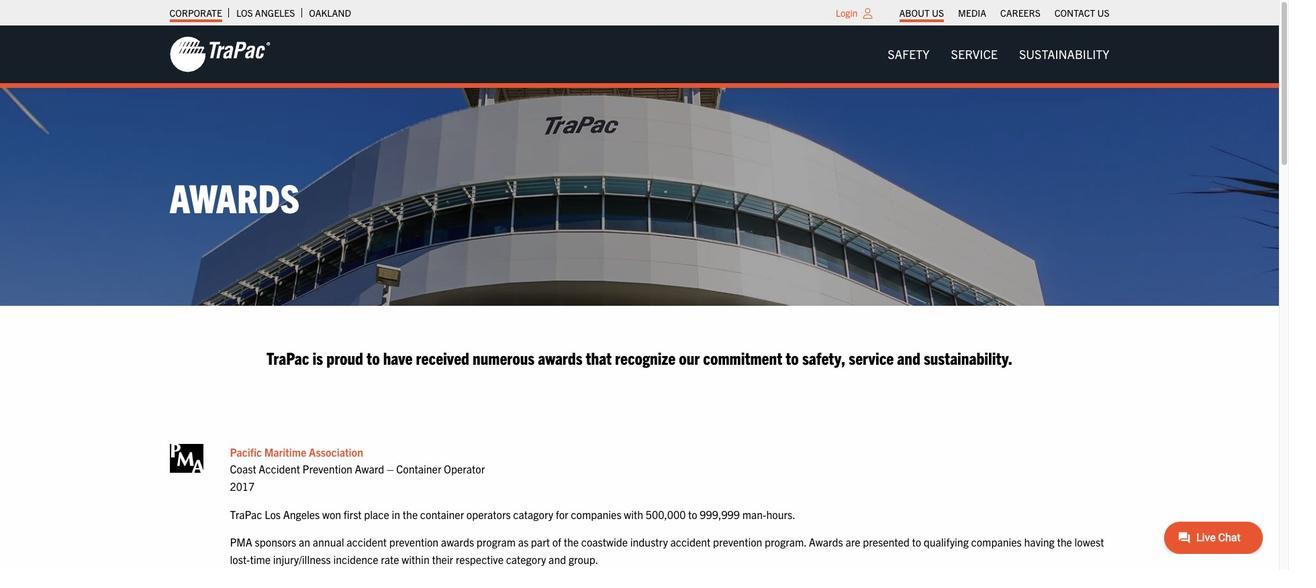 Task type: locate. For each thing, give the bounding box(es) containing it.
0 vertical spatial companies
[[571, 508, 622, 522]]

los inside trapac is proud to have received numerous awards that recognize our commitment to safety, service and sustainability. main content
[[265, 508, 281, 522]]

sustainability link
[[1009, 41, 1121, 68]]

awards
[[170, 172, 300, 221], [809, 536, 843, 549]]

companies up the coastwide
[[571, 508, 622, 522]]

hours.
[[767, 508, 796, 522]]

1 prevention from the left
[[389, 536, 439, 549]]

0 horizontal spatial accident
[[347, 536, 387, 549]]

program.
[[765, 536, 807, 549]]

the left the lowest
[[1057, 536, 1072, 549]]

us
[[932, 7, 944, 19], [1098, 7, 1110, 19]]

1 vertical spatial awards
[[809, 536, 843, 549]]

accident
[[259, 463, 300, 476]]

service link
[[941, 41, 1009, 68]]

0 vertical spatial menu bar
[[893, 3, 1117, 22]]

the right 'of'
[[564, 536, 579, 549]]

us for about us
[[932, 7, 944, 19]]

accident down 500,000
[[671, 536, 711, 549]]

trapac down '2017'
[[230, 508, 262, 522]]

us right contact
[[1098, 7, 1110, 19]]

first
[[344, 508, 362, 522]]

1 us from the left
[[932, 7, 944, 19]]

0 horizontal spatial los
[[236, 7, 253, 19]]

the
[[403, 508, 418, 522], [564, 536, 579, 549], [1057, 536, 1072, 549]]

1 vertical spatial angeles
[[283, 508, 320, 522]]

los angeles
[[236, 7, 295, 19]]

pma sponsors an annual accident prevention awards program as part of the coastwide industry accident prevention program. awards are presented to qualifying companies having the lowest lost-time injury/illness incidence rate within their respective category and group.
[[230, 536, 1104, 567]]

menu bar down "careers" link
[[877, 41, 1121, 68]]

the right in
[[403, 508, 418, 522]]

lost-
[[230, 553, 250, 567]]

prevention down man-
[[713, 536, 763, 549]]

angeles up an
[[283, 508, 320, 522]]

safety link
[[877, 41, 941, 68]]

1 horizontal spatial accident
[[671, 536, 711, 549]]

login
[[836, 7, 858, 19]]

container
[[396, 463, 442, 476]]

trapac
[[267, 347, 309, 368], [230, 508, 262, 522]]

accident
[[347, 536, 387, 549], [671, 536, 711, 549]]

about
[[900, 7, 930, 19]]

angeles
[[255, 7, 295, 19], [283, 508, 320, 522]]

within
[[402, 553, 430, 567]]

1 horizontal spatial prevention
[[713, 536, 763, 549]]

1 vertical spatial awards
[[441, 536, 474, 549]]

0 horizontal spatial companies
[[571, 508, 622, 522]]

1 horizontal spatial trapac
[[267, 347, 309, 368]]

qualifying
[[924, 536, 969, 549]]

to
[[367, 347, 380, 368], [786, 347, 799, 368], [688, 508, 698, 522], [912, 536, 921, 549]]

trapac for awards
[[267, 347, 309, 368]]

los up the corporate image in the top of the page
[[236, 7, 253, 19]]

1 vertical spatial and
[[549, 553, 566, 567]]

awards
[[538, 347, 583, 368], [441, 536, 474, 549]]

0 horizontal spatial awards
[[441, 536, 474, 549]]

container
[[420, 508, 464, 522]]

los
[[236, 7, 253, 19], [265, 508, 281, 522]]

0 horizontal spatial prevention
[[389, 536, 439, 549]]

1 horizontal spatial awards
[[809, 536, 843, 549]]

to left the qualifying
[[912, 536, 921, 549]]

1 horizontal spatial and
[[897, 347, 921, 368]]

2 horizontal spatial the
[[1057, 536, 1072, 549]]

careers link
[[1001, 3, 1041, 22]]

1 vertical spatial trapac
[[230, 508, 262, 522]]

place
[[364, 508, 389, 522]]

prevention up the within
[[389, 536, 439, 549]]

0 vertical spatial angeles
[[255, 7, 295, 19]]

accident up incidence
[[347, 536, 387, 549]]

in
[[392, 508, 400, 522]]

and
[[897, 347, 921, 368], [549, 553, 566, 567]]

sustainability.
[[924, 347, 1013, 368]]

1 horizontal spatial awards
[[538, 347, 583, 368]]

have
[[383, 347, 413, 368]]

prevention
[[389, 536, 439, 549], [713, 536, 763, 549]]

incidence
[[333, 553, 379, 567]]

for
[[556, 508, 569, 522]]

media
[[958, 7, 987, 19]]

awards left that
[[538, 347, 583, 368]]

1 vertical spatial los
[[265, 508, 281, 522]]

as
[[518, 536, 529, 549]]

2 us from the left
[[1098, 7, 1110, 19]]

to inside pma sponsors an annual accident prevention awards program as part of the coastwide industry accident prevention program. awards are presented to qualifying companies having the lowest lost-time injury/illness incidence rate within their respective category and group.
[[912, 536, 921, 549]]

trapac left "is"
[[267, 347, 309, 368]]

2017
[[230, 480, 255, 494]]

0 horizontal spatial us
[[932, 7, 944, 19]]

0 horizontal spatial and
[[549, 553, 566, 567]]

0 vertical spatial awards
[[538, 347, 583, 368]]

trapac los angeles won first place in the container operators catagory for companies with 500,000 to 999,999 man-hours.
[[230, 508, 796, 522]]

industry
[[630, 536, 668, 549]]

0 vertical spatial awards
[[170, 172, 300, 221]]

service
[[849, 347, 894, 368]]

1 horizontal spatial los
[[265, 508, 281, 522]]

0 horizontal spatial trapac
[[230, 508, 262, 522]]

companies
[[571, 508, 622, 522], [971, 536, 1022, 549]]

menu bar up service
[[893, 3, 1117, 22]]

1 vertical spatial menu bar
[[877, 41, 1121, 68]]

and down 'of'
[[549, 553, 566, 567]]

0 vertical spatial trapac
[[267, 347, 309, 368]]

angeles inside trapac is proud to have received numerous awards that recognize our commitment to safety, service and sustainability. main content
[[283, 508, 320, 522]]

us inside 'link'
[[1098, 7, 1110, 19]]

and right service
[[897, 347, 921, 368]]

los up sponsors
[[265, 508, 281, 522]]

menu bar
[[893, 3, 1117, 22], [877, 41, 1121, 68]]

safety,
[[802, 347, 846, 368]]

angeles left oakland link
[[255, 7, 295, 19]]

1 horizontal spatial companies
[[971, 536, 1022, 549]]

numerous
[[473, 347, 535, 368]]

are
[[846, 536, 861, 549]]

to right 500,000
[[688, 508, 698, 522]]

awards up their
[[441, 536, 474, 549]]

1 horizontal spatial the
[[564, 536, 579, 549]]

corporate image
[[170, 36, 270, 73]]

1 vertical spatial companies
[[971, 536, 1022, 549]]

1 horizontal spatial us
[[1098, 7, 1110, 19]]

man-
[[743, 508, 767, 522]]

proud
[[327, 347, 363, 368]]

injury/illness
[[273, 553, 331, 567]]

us right about
[[932, 7, 944, 19]]

companies left having
[[971, 536, 1022, 549]]



Task type: vqa. For each thing, say whether or not it's contained in the screenshot.
standards at bottom
no



Task type: describe. For each thing, give the bounding box(es) containing it.
catagory
[[513, 508, 554, 522]]

commitment
[[703, 347, 783, 368]]

2 prevention from the left
[[713, 536, 763, 549]]

1 accident from the left
[[347, 536, 387, 549]]

to left have in the bottom left of the page
[[367, 347, 380, 368]]

their
[[432, 553, 453, 567]]

menu bar containing about us
[[893, 3, 1117, 22]]

sponsors
[[255, 536, 296, 549]]

trapac is proud to have received numerous awards that recognize our commitment to safety, service and sustainability.
[[267, 347, 1013, 368]]

presented
[[863, 536, 910, 549]]

time
[[250, 553, 271, 567]]

of
[[553, 536, 561, 549]]

respective
[[456, 553, 504, 567]]

having
[[1024, 536, 1055, 549]]

oakland
[[309, 7, 351, 19]]

trapac is proud to have received numerous awards that recognize our commitment to safety, service and sustainability. main content
[[156, 346, 1123, 571]]

999,999
[[700, 508, 740, 522]]

awards inside pma sponsors an annual accident prevention awards program as part of the coastwide industry accident prevention program. awards are presented to qualifying companies having the lowest lost-time injury/illness incidence rate within their respective category and group.
[[809, 536, 843, 549]]

won
[[322, 508, 341, 522]]

–
[[387, 463, 394, 476]]

and inside pma sponsors an annual accident prevention awards program as part of the coastwide industry accident prevention program. awards are presented to qualifying companies having the lowest lost-time injury/illness incidence rate within their respective category and group.
[[549, 553, 566, 567]]

sustainability
[[1019, 46, 1110, 62]]

maritime
[[264, 446, 306, 459]]

los angeles link
[[236, 3, 295, 22]]

annual
[[313, 536, 344, 549]]

contact
[[1055, 7, 1096, 19]]

coastwide
[[581, 536, 628, 549]]

group.
[[569, 553, 599, 567]]

category
[[506, 553, 546, 567]]

rate
[[381, 553, 399, 567]]

2 accident from the left
[[671, 536, 711, 549]]

lowest
[[1075, 536, 1104, 549]]

media link
[[958, 3, 987, 22]]

contact us link
[[1055, 3, 1110, 22]]

corporate link
[[170, 3, 222, 22]]

our
[[679, 347, 700, 368]]

operators
[[467, 508, 511, 522]]

pacific maritime association coast accident prevention award – container operator 2017
[[230, 446, 485, 494]]

0 horizontal spatial awards
[[170, 172, 300, 221]]

pma
[[230, 536, 252, 549]]

with
[[624, 508, 643, 522]]

menu bar containing safety
[[877, 41, 1121, 68]]

about us
[[900, 7, 944, 19]]

to left safety,
[[786, 347, 799, 368]]

pacific
[[230, 446, 262, 459]]

award
[[355, 463, 384, 476]]

operator
[[444, 463, 485, 476]]

prevention
[[303, 463, 352, 476]]

contact us
[[1055, 7, 1110, 19]]

corporate
[[170, 7, 222, 19]]

login link
[[836, 7, 858, 19]]

oakland link
[[309, 3, 351, 22]]

angeles inside los angeles link
[[255, 7, 295, 19]]

received
[[416, 347, 469, 368]]

500,000
[[646, 508, 686, 522]]

an
[[299, 536, 310, 549]]

is
[[313, 347, 323, 368]]

light image
[[863, 8, 873, 19]]

service
[[951, 46, 998, 62]]

part
[[531, 536, 550, 549]]

careers
[[1001, 7, 1041, 19]]

recognize
[[615, 347, 676, 368]]

program
[[477, 536, 516, 549]]

companies inside pma sponsors an annual accident prevention awards program as part of the coastwide industry accident prevention program. awards are presented to qualifying companies having the lowest lost-time injury/illness incidence rate within their respective category and group.
[[971, 536, 1022, 549]]

0 horizontal spatial the
[[403, 508, 418, 522]]

safety
[[888, 46, 930, 62]]

association
[[309, 446, 363, 459]]

about us link
[[900, 3, 944, 22]]

trapac for 2017
[[230, 508, 262, 522]]

0 vertical spatial los
[[236, 7, 253, 19]]

us for contact us
[[1098, 7, 1110, 19]]

0 vertical spatial and
[[897, 347, 921, 368]]

awards inside pma sponsors an annual accident prevention awards program as part of the coastwide industry accident prevention program. awards are presented to qualifying companies having the lowest lost-time injury/illness incidence rate within their respective category and group.
[[441, 536, 474, 549]]

coast
[[230, 463, 256, 476]]

that
[[586, 347, 612, 368]]



